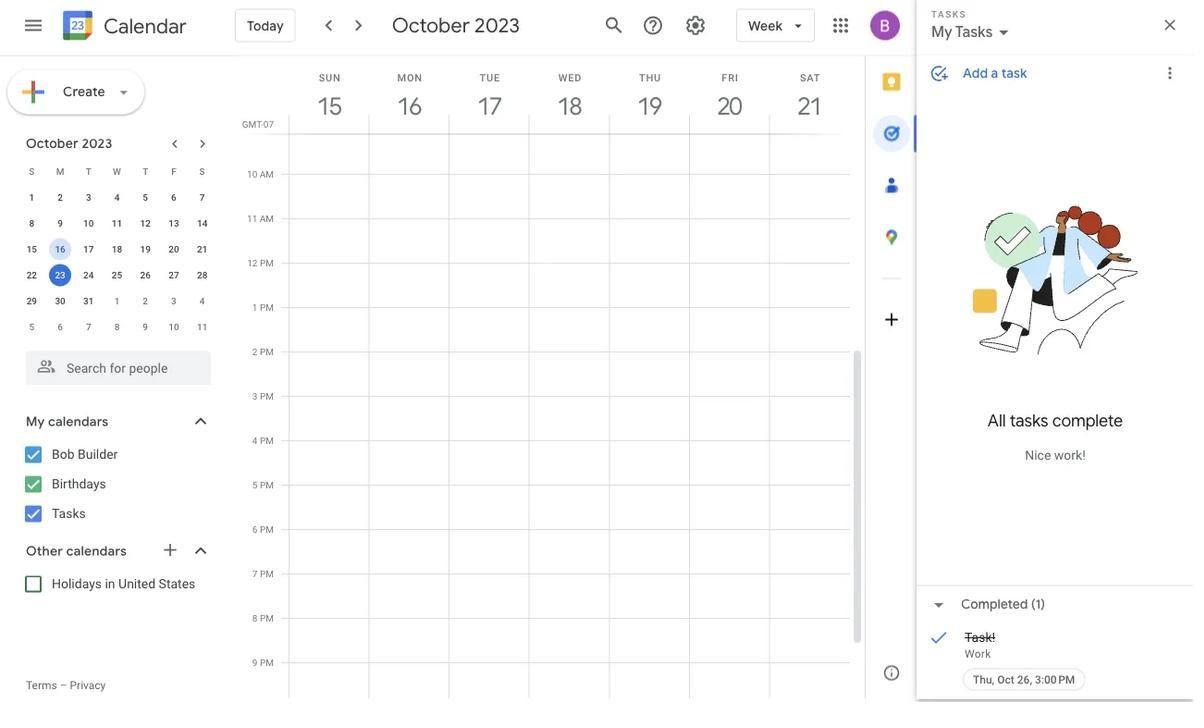 Task type: vqa. For each thing, say whether or not it's contained in the screenshot.


Task type: locate. For each thing, give the bounding box(es) containing it.
calendars up in on the bottom of page
[[66, 543, 127, 559]]

10
[[247, 169, 257, 180], [83, 218, 94, 229], [169, 322, 179, 333]]

0 vertical spatial 17
[[477, 92, 501, 122]]

29 element
[[21, 290, 43, 312]]

0 horizontal spatial 18
[[112, 244, 122, 255]]

november 11 element
[[191, 316, 213, 338]]

4 for november 4 element
[[200, 296, 205, 307]]

7 up 14 element
[[200, 192, 205, 203]]

23 cell
[[46, 262, 74, 288]]

12 for 12
[[140, 218, 151, 229]]

row containing 5
[[18, 314, 217, 340]]

november 4 element
[[191, 290, 213, 312]]

am for 10 am
[[260, 169, 274, 180]]

row containing 1
[[18, 185, 217, 210]]

11 down the 10 am
[[247, 213, 257, 224]]

am down 9 am
[[260, 169, 274, 180]]

25
[[112, 270, 122, 281]]

october up m
[[26, 136, 79, 152]]

2 horizontal spatial 2
[[252, 346, 258, 358]]

9 pm
[[252, 657, 274, 668]]

8 inside grid
[[252, 613, 258, 624]]

1 horizontal spatial s
[[199, 166, 205, 177]]

0 horizontal spatial 7
[[86, 322, 91, 333]]

16 inside cell
[[55, 244, 65, 255]]

0 horizontal spatial 10
[[83, 218, 94, 229]]

12 inside grid
[[247, 258, 258, 269]]

1 horizontal spatial 5
[[143, 192, 148, 203]]

8 pm from the top
[[260, 569, 274, 580]]

pm for 3 pm
[[260, 391, 274, 402]]

row containing 8
[[18, 210, 217, 236]]

settings menu image
[[685, 14, 707, 37]]

pm for 6 pm
[[260, 524, 274, 535]]

2 horizontal spatial 10
[[247, 169, 257, 180]]

3 am from the top
[[260, 213, 274, 224]]

0 vertical spatial october 2023
[[392, 12, 520, 38]]

3 pm from the top
[[260, 346, 274, 358]]

0 horizontal spatial 16
[[55, 244, 65, 255]]

pm up 7 pm
[[260, 524, 274, 535]]

pm for 12 pm
[[260, 258, 274, 269]]

0 horizontal spatial 19
[[140, 244, 151, 255]]

1 vertical spatial 18
[[112, 244, 122, 255]]

calendars for other calendars
[[66, 543, 127, 559]]

1 horizontal spatial 19
[[637, 92, 661, 122]]

12 down the 11 am
[[247, 258, 258, 269]]

row down november 1 element
[[18, 314, 217, 340]]

other
[[26, 543, 63, 559]]

7 for 'november 7' element
[[86, 322, 91, 333]]

1 vertical spatial 16
[[55, 244, 65, 255]]

am up the 10 am
[[260, 124, 274, 136]]

15 up 22
[[27, 244, 37, 255]]

2
[[58, 192, 63, 203], [143, 296, 148, 307], [252, 346, 258, 358]]

pm down 6 pm
[[260, 569, 274, 580]]

pm for 7 pm
[[260, 569, 274, 580]]

2 down 1 pm
[[252, 346, 258, 358]]

0 horizontal spatial 17
[[83, 244, 94, 255]]

9 left 07
[[252, 124, 257, 136]]

19 inside row
[[140, 244, 151, 255]]

6 row from the top
[[18, 288, 217, 314]]

2 for 2 pm
[[252, 346, 258, 358]]

15 inside row
[[27, 244, 37, 255]]

1 am from the top
[[260, 124, 274, 136]]

2 for november 2 element
[[143, 296, 148, 307]]

1 vertical spatial 7
[[86, 322, 91, 333]]

1 horizontal spatial 15
[[316, 92, 340, 122]]

26 element
[[134, 264, 157, 286]]

row up 18 element
[[18, 210, 217, 236]]

3 down 27 element
[[171, 296, 176, 307]]

4 row from the top
[[18, 236, 217, 262]]

1 horizontal spatial 4
[[200, 296, 205, 307]]

17 down tue
[[477, 92, 501, 122]]

pm up 1 pm
[[260, 258, 274, 269]]

6 for november 6 element
[[58, 322, 63, 333]]

17 up 24
[[83, 244, 94, 255]]

calendars for my calendars
[[48, 413, 109, 430]]

1 up 15 element
[[29, 192, 34, 203]]

t left w
[[86, 166, 91, 177]]

2 horizontal spatial 5
[[252, 480, 258, 491]]

pm for 9 pm
[[260, 657, 274, 668]]

tab list
[[866, 56, 918, 647]]

11 for 11 element
[[112, 218, 122, 229]]

1 vertical spatial 2023
[[82, 136, 112, 152]]

0 horizontal spatial 6
[[58, 322, 63, 333]]

s left m
[[29, 166, 35, 177]]

19 column header
[[609, 56, 690, 134]]

2 horizontal spatial 7
[[252, 569, 258, 580]]

0 horizontal spatial 15
[[27, 244, 37, 255]]

1 s from the left
[[29, 166, 35, 177]]

0 horizontal spatial october 2023
[[26, 136, 112, 152]]

s
[[29, 166, 35, 177], [199, 166, 205, 177]]

1 vertical spatial 5
[[29, 322, 34, 333]]

12 up 19 element
[[140, 218, 151, 229]]

tasks
[[52, 506, 86, 521]]

18 down wed
[[557, 92, 581, 122]]

holidays
[[52, 576, 102, 592]]

november 10 element
[[163, 316, 185, 338]]

row down 18 element
[[18, 262, 217, 288]]

1 vertical spatial 8
[[114, 322, 120, 333]]

10 up 17 "element"
[[83, 218, 94, 229]]

16 up 23
[[55, 244, 65, 255]]

pm for 2 pm
[[260, 346, 274, 358]]

2 vertical spatial 2
[[252, 346, 258, 358]]

5 up 12 element
[[143, 192, 148, 203]]

17 column header
[[449, 56, 530, 134]]

21 down sat
[[797, 92, 821, 122]]

0 vertical spatial 3
[[86, 192, 91, 203]]

0 horizontal spatial t
[[86, 166, 91, 177]]

1 horizontal spatial 2023
[[475, 12, 520, 38]]

2023
[[475, 12, 520, 38], [82, 136, 112, 152]]

1 horizontal spatial 12
[[247, 258, 258, 269]]

19 inside thu 19
[[637, 92, 661, 122]]

30
[[55, 296, 65, 307]]

12 inside row
[[140, 218, 151, 229]]

3
[[86, 192, 91, 203], [171, 296, 176, 307], [252, 391, 258, 402]]

bob builder
[[52, 447, 118, 462]]

october 2023 up tue
[[392, 12, 520, 38]]

4 down 28 element
[[200, 296, 205, 307]]

4 up 11 element
[[114, 192, 120, 203]]

calendars inside other calendars 'dropdown button'
[[66, 543, 127, 559]]

1 pm from the top
[[260, 258, 274, 269]]

0 vertical spatial 7
[[200, 192, 205, 203]]

birthdays
[[52, 476, 106, 492]]

0 vertical spatial 10
[[247, 169, 257, 180]]

20 down fri
[[717, 92, 741, 122]]

2 pm from the top
[[260, 302, 274, 313]]

row containing s
[[18, 159, 217, 185]]

row up november 8 element
[[18, 288, 217, 314]]

15 down 'sun'
[[316, 92, 340, 122]]

26
[[140, 270, 151, 281]]

0 vertical spatial 2023
[[475, 12, 520, 38]]

2023 down create at the top left
[[82, 136, 112, 152]]

21 column header
[[769, 56, 850, 134]]

11 inside grid
[[247, 213, 257, 224]]

6 pm from the top
[[260, 480, 274, 491]]

october up the mon
[[392, 12, 470, 38]]

1 horizontal spatial 21
[[797, 92, 821, 122]]

15
[[316, 92, 340, 122], [27, 244, 37, 255]]

pm up 4 pm
[[260, 391, 274, 402]]

in
[[105, 576, 115, 592]]

4 for 4 pm
[[252, 435, 258, 446]]

2 down m
[[58, 192, 63, 203]]

states
[[159, 576, 196, 592]]

1 vertical spatial 20
[[169, 244, 179, 255]]

2 vertical spatial 4
[[252, 435, 258, 446]]

12 for 12 pm
[[247, 258, 258, 269]]

3 up 10 element
[[86, 192, 91, 203]]

6 up 7 pm
[[252, 524, 258, 535]]

4 inside grid
[[252, 435, 258, 446]]

1 horizontal spatial 20
[[717, 92, 741, 122]]

w
[[113, 166, 121, 177]]

1 vertical spatial 6
[[58, 322, 63, 333]]

calendars inside my calendars dropdown button
[[48, 413, 109, 430]]

row down w
[[18, 185, 217, 210]]

1 vertical spatial 15
[[27, 244, 37, 255]]

grid
[[237, 56, 865, 703]]

10 down 'november 3' element
[[169, 322, 179, 333]]

1 vertical spatial 19
[[140, 244, 151, 255]]

1 down 12 pm on the top of the page
[[252, 302, 258, 313]]

8
[[29, 218, 34, 229], [114, 322, 120, 333], [252, 613, 258, 624]]

pm down the 3 pm
[[260, 435, 274, 446]]

8 for 8 pm
[[252, 613, 258, 624]]

1 vertical spatial 2
[[143, 296, 148, 307]]

11
[[247, 213, 257, 224], [112, 218, 122, 229], [197, 322, 208, 333]]

week button
[[737, 3, 815, 48]]

sun
[[319, 72, 341, 84]]

1 vertical spatial october
[[26, 136, 79, 152]]

16 down the mon
[[397, 92, 421, 122]]

november 9 element
[[134, 316, 157, 338]]

october 2023 up m
[[26, 136, 112, 152]]

1 horizontal spatial october 2023
[[392, 12, 520, 38]]

9 am
[[252, 124, 274, 136]]

10 pm from the top
[[260, 657, 274, 668]]

20 inside row
[[169, 244, 179, 255]]

thu 19
[[637, 72, 662, 122]]

row down 11 element
[[18, 236, 217, 262]]

23
[[55, 270, 65, 281]]

2 vertical spatial 7
[[252, 569, 258, 580]]

4 down the 3 pm
[[252, 435, 258, 446]]

16 link
[[388, 86, 431, 128]]

12
[[140, 218, 151, 229], [247, 258, 258, 269]]

16
[[397, 92, 421, 122], [55, 244, 65, 255]]

7 row from the top
[[18, 314, 217, 340]]

0 vertical spatial 6
[[171, 192, 176, 203]]

2 vertical spatial 6
[[252, 524, 258, 535]]

6 down 30 element
[[58, 322, 63, 333]]

1 inside grid
[[252, 302, 258, 313]]

4 pm
[[252, 435, 274, 446]]

2 down "26" element
[[143, 296, 148, 307]]

1 up november 8 element
[[114, 296, 120, 307]]

5 pm
[[252, 480, 274, 491]]

november 3 element
[[163, 290, 185, 312]]

0 vertical spatial 8
[[29, 218, 34, 229]]

1 horizontal spatial 2
[[143, 296, 148, 307]]

2 horizontal spatial 11
[[247, 213, 257, 224]]

1 vertical spatial am
[[260, 169, 274, 180]]

1 horizontal spatial t
[[143, 166, 148, 177]]

am
[[260, 124, 274, 136], [260, 169, 274, 180], [260, 213, 274, 224]]

11 for november 11 element at the top of the page
[[197, 322, 208, 333]]

s right f
[[199, 166, 205, 177]]

21 down the 14
[[197, 244, 208, 255]]

23, today element
[[49, 264, 71, 286]]

1 row from the top
[[18, 159, 217, 185]]

5
[[143, 192, 148, 203], [29, 322, 34, 333], [252, 480, 258, 491]]

2 vertical spatial 3
[[252, 391, 258, 402]]

1 horizontal spatial 8
[[114, 322, 120, 333]]

1 vertical spatial 3
[[171, 296, 176, 307]]

1 horizontal spatial 11
[[197, 322, 208, 333]]

6 up 13 element
[[171, 192, 176, 203]]

0 horizontal spatial 2
[[58, 192, 63, 203]]

2 vertical spatial am
[[260, 213, 274, 224]]

2 vertical spatial 10
[[169, 322, 179, 333]]

4 pm from the top
[[260, 391, 274, 402]]

21
[[797, 92, 821, 122], [197, 244, 208, 255]]

0 horizontal spatial 4
[[114, 192, 120, 203]]

2 horizontal spatial 1
[[252, 302, 258, 313]]

2 t from the left
[[143, 166, 148, 177]]

0 vertical spatial am
[[260, 124, 274, 136]]

t left f
[[143, 166, 148, 177]]

7 pm from the top
[[260, 524, 274, 535]]

18 up the 25
[[112, 244, 122, 255]]

1 vertical spatial calendars
[[66, 543, 127, 559]]

9 down "8 pm"
[[252, 657, 258, 668]]

0 horizontal spatial 12
[[140, 218, 151, 229]]

calendars up bob builder
[[48, 413, 109, 430]]

2 row from the top
[[18, 185, 217, 210]]

10 inside grid
[[247, 169, 257, 180]]

1 horizontal spatial 17
[[477, 92, 501, 122]]

0 vertical spatial 20
[[717, 92, 741, 122]]

other calendars
[[26, 543, 127, 559]]

25 element
[[106, 264, 128, 286]]

mon
[[397, 72, 423, 84]]

19 element
[[134, 238, 157, 260]]

3 up 4 pm
[[252, 391, 258, 402]]

1 pm
[[252, 302, 274, 313]]

18 link
[[549, 86, 591, 128]]

5 pm from the top
[[260, 435, 274, 446]]

t
[[86, 166, 91, 177], [143, 166, 148, 177]]

16 inside mon 16
[[397, 92, 421, 122]]

19
[[637, 92, 661, 122], [140, 244, 151, 255]]

october
[[392, 12, 470, 38], [26, 136, 79, 152]]

15 element
[[21, 238, 43, 260]]

9
[[252, 124, 257, 136], [58, 218, 63, 229], [143, 322, 148, 333], [252, 657, 258, 668]]

15 column header
[[289, 56, 370, 134]]

27
[[169, 270, 179, 281]]

8 pm
[[252, 613, 274, 624]]

29
[[27, 296, 37, 307]]

2 vertical spatial 5
[[252, 480, 258, 491]]

6 pm
[[252, 524, 274, 535]]

0 horizontal spatial october
[[26, 136, 79, 152]]

main drawer image
[[22, 14, 44, 37]]

0 vertical spatial 16
[[397, 92, 421, 122]]

19 up 26
[[140, 244, 151, 255]]

19 down thu
[[637, 92, 661, 122]]

1 vertical spatial 4
[[200, 296, 205, 307]]

2 horizontal spatial 6
[[252, 524, 258, 535]]

pm down 4 pm
[[260, 480, 274, 491]]

8 down november 1 element
[[114, 322, 120, 333]]

united
[[118, 576, 156, 592]]

1 horizontal spatial 18
[[557, 92, 581, 122]]

14 element
[[191, 212, 213, 235]]

9 down november 2 element
[[143, 322, 148, 333]]

28 element
[[191, 264, 213, 286]]

5 down 4 pm
[[252, 480, 258, 491]]

pm for 1 pm
[[260, 302, 274, 313]]

28
[[197, 270, 208, 281]]

1
[[29, 192, 34, 203], [114, 296, 120, 307], [252, 302, 258, 313]]

8 for november 8 element
[[114, 322, 120, 333]]

21 inside column header
[[797, 92, 821, 122]]

Search for people text field
[[37, 351, 200, 384]]

0 horizontal spatial 11
[[112, 218, 122, 229]]

7 down 31 element at top left
[[86, 322, 91, 333]]

privacy
[[70, 679, 106, 692]]

f
[[171, 166, 176, 177]]

terms – privacy
[[26, 679, 106, 692]]

1 horizontal spatial 10
[[169, 322, 179, 333]]

mon 16
[[397, 72, 423, 122]]

sat
[[800, 72, 821, 84]]

17
[[477, 92, 501, 122], [83, 244, 94, 255]]

5 row from the top
[[18, 262, 217, 288]]

1 horizontal spatial 6
[[171, 192, 176, 203]]

tue
[[480, 72, 501, 84]]

0 vertical spatial calendars
[[48, 413, 109, 430]]

grid containing 15
[[237, 56, 865, 703]]

2 horizontal spatial 8
[[252, 613, 258, 624]]

20
[[717, 92, 741, 122], [169, 244, 179, 255]]

pm down 7 pm
[[260, 613, 274, 624]]

7 inside grid
[[252, 569, 258, 580]]

10 for november 10 element
[[169, 322, 179, 333]]

1 horizontal spatial 16
[[397, 92, 421, 122]]

16 column header
[[369, 56, 450, 134]]

0 horizontal spatial 21
[[197, 244, 208, 255]]

18 inside october 2023 grid
[[112, 244, 122, 255]]

bob
[[52, 447, 75, 462]]

11 up 18 element
[[112, 218, 122, 229]]

1 vertical spatial 10
[[83, 218, 94, 229]]

calendars
[[48, 413, 109, 430], [66, 543, 127, 559]]

row
[[18, 159, 217, 185], [18, 185, 217, 210], [18, 210, 217, 236], [18, 236, 217, 262], [18, 262, 217, 288], [18, 288, 217, 314], [18, 314, 217, 340]]

5 down 29 element
[[29, 322, 34, 333]]

24
[[83, 270, 94, 281]]

2 am from the top
[[260, 169, 274, 180]]

18
[[557, 92, 581, 122], [112, 244, 122, 255]]

13
[[169, 218, 179, 229]]

october 2023
[[392, 12, 520, 38], [26, 136, 112, 152]]

pm down 1 pm
[[260, 346, 274, 358]]

7 down 6 pm
[[252, 569, 258, 580]]

7
[[200, 192, 205, 203], [86, 322, 91, 333], [252, 569, 258, 580]]

0 vertical spatial 21
[[797, 92, 821, 122]]

11 down november 4 element
[[197, 322, 208, 333]]

0 vertical spatial 15
[[316, 92, 340, 122]]

10 up the 11 am
[[247, 169, 257, 180]]

4
[[114, 192, 120, 203], [200, 296, 205, 307], [252, 435, 258, 446]]

1 horizontal spatial 1
[[114, 296, 120, 307]]

20 link
[[709, 86, 751, 128]]

row group
[[18, 185, 217, 340]]

2023 up tue
[[475, 12, 520, 38]]

18 element
[[106, 238, 128, 260]]

pm up 2 pm
[[260, 302, 274, 313]]

0 horizontal spatial s
[[29, 166, 35, 177]]

0 vertical spatial 19
[[637, 92, 661, 122]]

am up 12 pm on the top of the page
[[260, 213, 274, 224]]

my calendars list
[[4, 440, 229, 529]]

8 up 15 element
[[29, 218, 34, 229]]

9 pm from the top
[[260, 613, 274, 624]]

8 down 7 pm
[[252, 613, 258, 624]]

my
[[26, 413, 45, 430]]

10 for 10 am
[[247, 169, 257, 180]]

1 vertical spatial 12
[[247, 258, 258, 269]]

2 horizontal spatial 3
[[252, 391, 258, 402]]

3 row from the top
[[18, 210, 217, 236]]

row up 11 element
[[18, 159, 217, 185]]

0 horizontal spatial 5
[[29, 322, 34, 333]]

20 down "13"
[[169, 244, 179, 255]]

2 horizontal spatial 4
[[252, 435, 258, 446]]

10 element
[[78, 212, 100, 235]]

1 vertical spatial 17
[[83, 244, 94, 255]]

pm down "8 pm"
[[260, 657, 274, 668]]

None search field
[[0, 344, 229, 384]]

0 horizontal spatial 8
[[29, 218, 34, 229]]

wed 18
[[557, 72, 582, 122]]

3 for 'november 3' element
[[171, 296, 176, 307]]



Task type: describe. For each thing, give the bounding box(es) containing it.
other calendars button
[[4, 536, 229, 566]]

22 element
[[21, 264, 43, 286]]

5 for november 5 element
[[29, 322, 34, 333]]

15 inside sun 15
[[316, 92, 340, 122]]

0 vertical spatial 4
[[114, 192, 120, 203]]

0 horizontal spatial 2023
[[82, 136, 112, 152]]

1 vertical spatial october 2023
[[26, 136, 112, 152]]

row containing 15
[[18, 236, 217, 262]]

24 element
[[78, 264, 100, 286]]

row containing 22
[[18, 262, 217, 288]]

07
[[263, 119, 274, 130]]

sat 21
[[797, 72, 821, 122]]

31
[[83, 296, 94, 307]]

11 am
[[247, 213, 274, 224]]

side panel section
[[865, 56, 918, 699]]

–
[[60, 679, 67, 692]]

fri
[[722, 72, 739, 84]]

create button
[[7, 70, 144, 114]]

2 s from the left
[[199, 166, 205, 177]]

22
[[27, 270, 37, 281]]

16 element
[[49, 238, 71, 260]]

11 for 11 am
[[247, 213, 257, 224]]

13 element
[[163, 212, 185, 235]]

9 up 16 element
[[58, 218, 63, 229]]

3 pm
[[252, 391, 274, 402]]

12 element
[[134, 212, 157, 235]]

gmt-
[[242, 119, 263, 130]]

0 vertical spatial 2
[[58, 192, 63, 203]]

7 for 7 pm
[[252, 569, 258, 580]]

thu
[[639, 72, 662, 84]]

am for 11 am
[[260, 213, 274, 224]]

6 for 6 pm
[[252, 524, 258, 535]]

10 am
[[247, 169, 274, 180]]

row containing 29
[[18, 288, 217, 314]]

my calendars button
[[4, 407, 229, 436]]

support image
[[642, 14, 664, 37]]

21 inside "element"
[[197, 244, 208, 255]]

pm for 8 pm
[[260, 613, 274, 624]]

week
[[749, 17, 783, 34]]

21 link
[[789, 86, 832, 128]]

1 horizontal spatial october
[[392, 12, 470, 38]]

today
[[247, 17, 284, 34]]

19 link
[[629, 86, 671, 128]]

9 for november 9 element
[[143, 322, 148, 333]]

pm for 5 pm
[[260, 480, 274, 491]]

7 pm
[[252, 569, 274, 580]]

1 for 1 pm
[[252, 302, 258, 313]]

november 5 element
[[21, 316, 43, 338]]

november 7 element
[[78, 316, 100, 338]]

10 for 10 element
[[83, 218, 94, 229]]

november 6 element
[[49, 316, 71, 338]]

11 element
[[106, 212, 128, 235]]

terms link
[[26, 679, 57, 692]]

create
[[63, 84, 105, 100]]

calendar element
[[59, 7, 187, 48]]

november 1 element
[[106, 290, 128, 312]]

31 element
[[78, 290, 100, 312]]

tab list inside side panel section
[[866, 56, 918, 647]]

november 2 element
[[134, 290, 157, 312]]

1 horizontal spatial 7
[[200, 192, 205, 203]]

20 inside "column header"
[[717, 92, 741, 122]]

today button
[[235, 3, 296, 48]]

14
[[197, 218, 208, 229]]

30 element
[[49, 290, 71, 312]]

18 inside wed 18
[[557, 92, 581, 122]]

my calendars
[[26, 413, 109, 430]]

gmt-07
[[242, 119, 274, 130]]

9 for 9 am
[[252, 124, 257, 136]]

privacy link
[[70, 679, 106, 692]]

am for 9 am
[[260, 124, 274, 136]]

20 element
[[163, 238, 185, 260]]

5 for 5 pm
[[252, 480, 258, 491]]

wed
[[559, 72, 582, 84]]

terms
[[26, 679, 57, 692]]

row group containing 1
[[18, 185, 217, 340]]

17 inside "element"
[[83, 244, 94, 255]]

2 pm
[[252, 346, 274, 358]]

21 element
[[191, 238, 213, 260]]

calendar heading
[[100, 13, 187, 39]]

27 element
[[163, 264, 185, 286]]

15 link
[[308, 86, 351, 128]]

18 column header
[[529, 56, 610, 134]]

november 8 element
[[106, 316, 128, 338]]

add other calendars image
[[161, 541, 179, 559]]

12 pm
[[247, 258, 274, 269]]

pm for 4 pm
[[260, 435, 274, 446]]

tue 17
[[477, 72, 501, 122]]

sun 15
[[316, 72, 341, 122]]

17 element
[[78, 238, 100, 260]]

builder
[[78, 447, 118, 462]]

20 column header
[[689, 56, 770, 134]]

0 vertical spatial 5
[[143, 192, 148, 203]]

0 horizontal spatial 1
[[29, 192, 34, 203]]

17 inside column header
[[477, 92, 501, 122]]

9 for 9 pm
[[252, 657, 258, 668]]

fri 20
[[717, 72, 741, 122]]

16 cell
[[46, 236, 74, 262]]

october 2023 grid
[[18, 159, 217, 340]]

1 t from the left
[[86, 166, 91, 177]]

17 link
[[469, 86, 511, 128]]

1 for november 1 element
[[114, 296, 120, 307]]

calendar
[[104, 13, 187, 39]]

m
[[56, 166, 64, 177]]

0 horizontal spatial 3
[[86, 192, 91, 203]]

holidays in united states
[[52, 576, 196, 592]]

3 for 3 pm
[[252, 391, 258, 402]]



